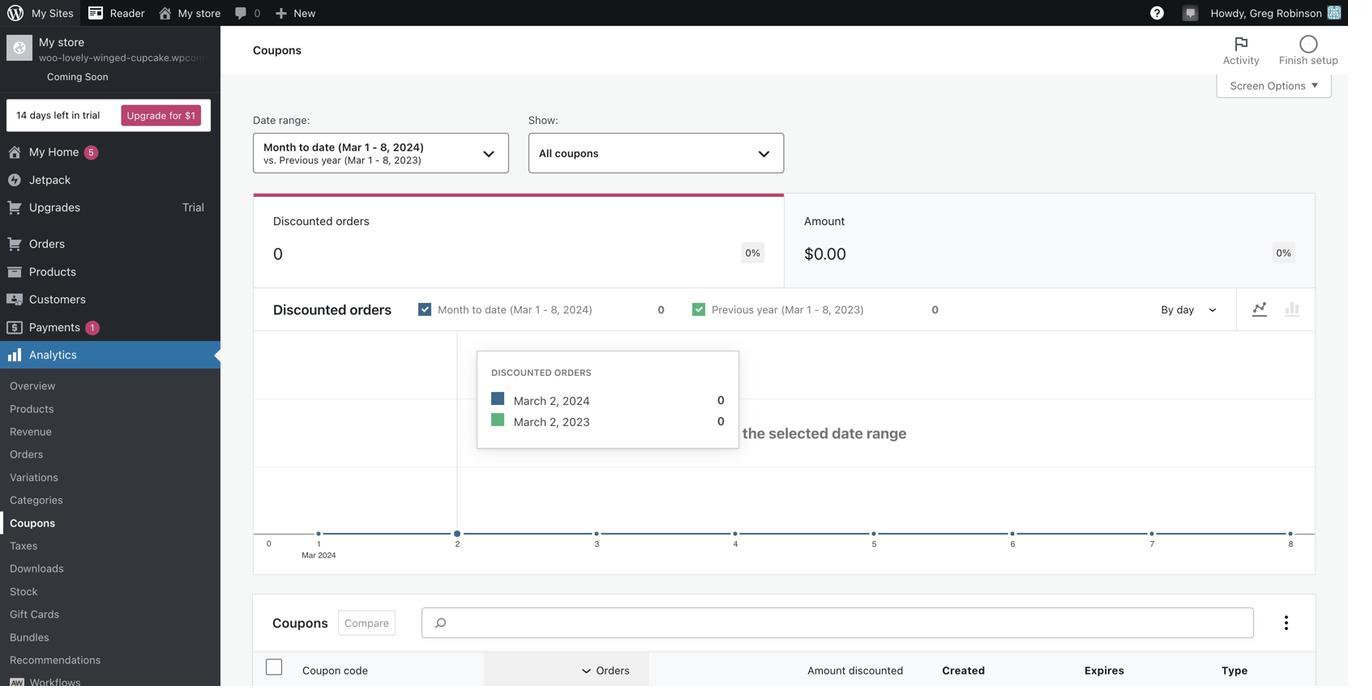 Task type: describe. For each thing, give the bounding box(es) containing it.
categories
[[10, 494, 63, 506]]

vs.
[[263, 154, 277, 166]]

gift
[[10, 608, 28, 621]]

previous year (mar 1 - 8, 2023)
[[712, 304, 864, 316]]

my store woo-lovely-winged-cupcake.wpcomstaging.com coming soon
[[39, 35, 261, 82]]

sites
[[49, 7, 74, 19]]

1 orders link from the top
[[0, 230, 221, 258]]

5
[[88, 147, 94, 158]]

main menu navigation
[[0, 26, 261, 687]]

setup
[[1311, 54, 1338, 66]]

coupon
[[302, 665, 341, 677]]

store for my store woo-lovely-winged-cupcake.wpcomstaging.com coming soon
[[58, 35, 84, 49]]

all coupons
[[539, 147, 599, 159]]

1 vertical spatial products
[[10, 403, 54, 415]]

trial
[[182, 201, 204, 214]]

1 vertical spatial year
[[757, 304, 778, 316]]

customers link
[[0, 286, 221, 314]]

discounted
[[849, 665, 903, 677]]

analytics
[[29, 348, 77, 362]]

left
[[54, 110, 69, 121]]

2 orders link from the top
[[0, 443, 221, 466]]

range
[[279, 114, 307, 126]]

upgrade
[[127, 110, 167, 121]]

orders for orders button
[[596, 665, 630, 677]]

2 : from the left
[[555, 114, 558, 126]]

orders inside performance indicators "menu"
[[336, 215, 370, 228]]

stock
[[10, 586, 38, 598]]

greg
[[1250, 7, 1274, 19]]

0 link
[[227, 0, 267, 26]]

taxes link
[[0, 535, 221, 558]]

downloads link
[[0, 558, 221, 580]]

0 vertical spatial products
[[29, 265, 76, 278]]

howdy,
[[1211, 7, 1247, 19]]

lovely-
[[62, 52, 93, 63]]

2 discounted orders from the top
[[273, 302, 392, 318]]

automatewoo element
[[10, 679, 24, 687]]

14
[[16, 110, 27, 121]]

0% for $0.00
[[1276, 247, 1291, 259]]

soon
[[85, 71, 108, 82]]

finish setup
[[1279, 54, 1338, 66]]

amount for amount discounted
[[808, 665, 846, 677]]

coupons for activity button
[[253, 43, 302, 57]]

discounted inside performance indicators "menu"
[[273, 215, 333, 228]]

trial
[[82, 110, 100, 121]]

analytics link
[[0, 341, 221, 369]]

upgrades
[[29, 201, 80, 214]]

performance indicators menu
[[253, 193, 1316, 289]]

date for month to date (mar 1 - 8, 2024)
[[485, 304, 507, 316]]

recommendations
[[10, 654, 101, 666]]

overview
[[10, 380, 55, 392]]

coupon code button
[[293, 656, 397, 685]]

payments 1
[[29, 320, 94, 334]]

2 products link from the top
[[0, 398, 221, 420]]

payments
[[29, 320, 80, 334]]

0 inside performance indicators "menu"
[[273, 244, 283, 263]]

finish setup button
[[1269, 26, 1348, 75]]

show
[[528, 114, 555, 126]]

month to date (mar 1 - 8, 2024)
[[438, 304, 593, 316]]

upgrade for $1
[[127, 110, 195, 121]]

0% for 0
[[745, 247, 760, 259]]

toolbar navigation
[[0, 0, 1348, 29]]

screen
[[1230, 79, 1265, 92]]

jetpack
[[29, 173, 71, 186]]

jetpack link
[[0, 166, 221, 194]]

taxes
[[10, 540, 38, 552]]

downloads
[[10, 563, 64, 575]]

gift cards link
[[0, 603, 221, 626]]

woo-
[[39, 52, 62, 63]]

activity
[[1223, 54, 1260, 66]]

my store link
[[151, 0, 227, 26]]

screen options
[[1230, 79, 1306, 92]]

code
[[344, 665, 368, 677]]

stock link
[[0, 580, 221, 603]]

revenue
[[10, 426, 52, 438]]

$0.00
[[804, 244, 846, 263]]

notification image
[[1184, 6, 1197, 19]]

variations
[[10, 471, 58, 484]]

1 vertical spatial orders
[[350, 302, 392, 318]]

store for my store
[[196, 7, 221, 19]]

in
[[72, 110, 80, 121]]

month for month to date (mar 1 - 8, 2024)
[[438, 304, 469, 316]]

bundles link
[[0, 626, 221, 649]]

1 vertical spatial previous
[[712, 304, 754, 316]]

recommendations link
[[0, 649, 221, 672]]

coupons inside main menu navigation
[[10, 517, 55, 529]]

coupons
[[555, 147, 599, 159]]

created
[[942, 665, 985, 677]]

customers
[[29, 293, 86, 306]]

type
[[1222, 665, 1248, 677]]

activity button
[[1213, 26, 1269, 75]]

tab list containing activity
[[1213, 26, 1348, 75]]

date
[[253, 114, 276, 126]]

Select All checkbox
[[266, 660, 282, 676]]

reader
[[110, 7, 145, 19]]

amount discounted button
[[765, 656, 923, 685]]

date range :
[[253, 114, 310, 126]]

options
[[1268, 79, 1306, 92]]



Task type: locate. For each thing, give the bounding box(es) containing it.
0 vertical spatial date
[[312, 141, 335, 153]]

store inside my store "link"
[[196, 7, 221, 19]]

show :
[[528, 114, 558, 126]]

compare
[[345, 617, 389, 630]]

upgrade for $1 button
[[121, 105, 201, 126]]

1 products link from the top
[[0, 258, 221, 286]]

orders
[[29, 237, 65, 251], [10, 448, 43, 461], [596, 665, 630, 677]]

amount inside amount discounted button
[[808, 665, 846, 677]]

all
[[539, 147, 552, 159]]

0 horizontal spatial store
[[58, 35, 84, 49]]

amount inside performance indicators "menu"
[[804, 215, 845, 228]]

month to date (mar 1 - 8, 2024) vs. previous year (mar 1 - 8, 2023)
[[263, 141, 424, 166]]

compare button
[[338, 611, 396, 636]]

: right the date
[[307, 114, 310, 126]]

-
[[372, 141, 377, 153], [375, 154, 380, 166], [543, 304, 548, 316], [814, 304, 819, 316]]

0% up bar chart image
[[1276, 247, 1291, 259]]

discounted
[[273, 215, 333, 228], [273, 302, 347, 318]]

categories link
[[0, 489, 221, 512]]

2023)
[[394, 154, 422, 166], [834, 304, 864, 316]]

date for month to date (mar 1 - 8, 2024) vs. previous year (mar 1 - 8, 2023)
[[312, 141, 335, 153]]

1 horizontal spatial to
[[472, 304, 482, 316]]

0 vertical spatial 2023)
[[394, 154, 422, 166]]

coupons up 'select all' checkbox
[[272, 616, 328, 631]]

2024) for month to date (mar 1 - 8, 2024)
[[563, 304, 593, 316]]

coupons for compare button
[[272, 616, 328, 631]]

0 vertical spatial discounted
[[273, 215, 333, 228]]

1 vertical spatial 2024)
[[563, 304, 593, 316]]

my for my store woo-lovely-winged-cupcake.wpcomstaging.com coming soon
[[39, 35, 55, 49]]

coupons down new link
[[253, 43, 302, 57]]

0 horizontal spatial to
[[299, 141, 309, 153]]

0
[[254, 7, 261, 19], [273, 244, 283, 263], [658, 304, 665, 316], [932, 304, 939, 316]]

orders link up categories link
[[0, 443, 221, 466]]

(mar
[[338, 141, 362, 153], [344, 154, 365, 166], [510, 304, 532, 316], [781, 304, 804, 316]]

orders inside button
[[596, 665, 630, 677]]

previous inside month to date (mar 1 - 8, 2024) vs. previous year (mar 1 - 8, 2023)
[[279, 154, 319, 166]]

cupcake.wpcomstaging.com
[[131, 52, 261, 63]]

0 horizontal spatial previous
[[279, 154, 319, 166]]

winged-
[[93, 52, 131, 63]]

0 vertical spatial coupons
[[253, 43, 302, 57]]

my sites
[[32, 7, 74, 19]]

my up woo-
[[39, 35, 55, 49]]

0 horizontal spatial :
[[307, 114, 310, 126]]

1 inside payments 1
[[90, 322, 94, 333]]

0%
[[745, 247, 760, 259], [1276, 247, 1291, 259]]

my inside "link"
[[178, 7, 193, 19]]

variations link
[[0, 466, 221, 489]]

finish
[[1279, 54, 1308, 66]]

amount
[[804, 215, 845, 228], [808, 665, 846, 677]]

year inside month to date (mar 1 - 8, 2024) vs. previous year (mar 1 - 8, 2023)
[[321, 154, 341, 166]]

amount left discounted
[[808, 665, 846, 677]]

date inside month to date (mar 1 - 8, 2024) vs. previous year (mar 1 - 8, 2023)
[[312, 141, 335, 153]]

my for my home 5
[[29, 145, 45, 159]]

new
[[294, 7, 316, 19]]

0 horizontal spatial 2023)
[[394, 154, 422, 166]]

products down overview
[[10, 403, 54, 415]]

14 days left in trial
[[16, 110, 100, 121]]

: up all coupons on the top left
[[555, 114, 558, 126]]

orders link up customers link
[[0, 230, 221, 258]]

my up cupcake.wpcomstaging.com
[[178, 7, 193, 19]]

gift cards
[[10, 608, 59, 621]]

2 vertical spatial orders
[[596, 665, 630, 677]]

my store
[[178, 7, 221, 19]]

$1
[[185, 110, 195, 121]]

2023) inside month to date (mar 1 - 8, 2024) vs. previous year (mar 1 - 8, 2023)
[[394, 154, 422, 166]]

0 vertical spatial products link
[[0, 258, 221, 286]]

1 vertical spatial discounted orders
[[273, 302, 392, 318]]

to for month to date (mar 1 - 8, 2024)
[[472, 304, 482, 316]]

month for month to date (mar 1 - 8, 2024) vs. previous year (mar 1 - 8, 2023)
[[263, 141, 296, 153]]

0 vertical spatial discounted orders
[[273, 215, 370, 228]]

1 discounted from the top
[[273, 215, 333, 228]]

0 vertical spatial orders
[[336, 215, 370, 228]]

expires
[[1085, 665, 1124, 677]]

0 horizontal spatial 0%
[[745, 247, 760, 259]]

0 horizontal spatial date
[[312, 141, 335, 153]]

0 horizontal spatial 2024)
[[393, 141, 424, 153]]

all coupons button
[[528, 133, 784, 174]]

bundles
[[10, 631, 49, 644]]

store up lovely-
[[58, 35, 84, 49]]

line chart image
[[1250, 300, 1270, 320]]

days
[[30, 110, 51, 121]]

1 vertical spatial discounted
[[273, 302, 347, 318]]

0 vertical spatial orders
[[29, 237, 65, 251]]

0 vertical spatial month
[[263, 141, 296, 153]]

0 vertical spatial 2024)
[[393, 141, 424, 153]]

my for my sites
[[32, 7, 46, 19]]

revenue link
[[0, 420, 221, 443]]

coupons link
[[0, 512, 221, 535]]

year down performance indicators "menu"
[[757, 304, 778, 316]]

new link
[[267, 0, 322, 26]]

1 horizontal spatial date
[[485, 304, 507, 316]]

1 vertical spatial month
[[438, 304, 469, 316]]

for
[[169, 110, 182, 121]]

reader link
[[80, 0, 151, 26]]

cards
[[30, 608, 59, 621]]

1 horizontal spatial 0%
[[1276, 247, 1291, 259]]

1 horizontal spatial 2024)
[[563, 304, 593, 316]]

0 inside 0 link
[[254, 7, 261, 19]]

1 horizontal spatial month
[[438, 304, 469, 316]]

my left sites
[[32, 7, 46, 19]]

1 0% from the left
[[745, 247, 760, 259]]

tab list
[[1213, 26, 1348, 75]]

month inside month to date (mar 1 - 8, 2024) vs. previous year (mar 1 - 8, 2023)
[[263, 141, 296, 153]]

home
[[48, 145, 79, 159]]

screen options button
[[1217, 74, 1332, 98]]

products link down 'analytics' link
[[0, 398, 221, 420]]

products up customers
[[29, 265, 76, 278]]

1 vertical spatial coupons
[[10, 517, 55, 529]]

products link up customers
[[0, 258, 221, 286]]

0 vertical spatial to
[[299, 141, 309, 153]]

2024) inside month to date (mar 1 - 8, 2024) vs. previous year (mar 1 - 8, 2023)
[[393, 141, 424, 153]]

0 vertical spatial store
[[196, 7, 221, 19]]

howdy, greg robinson
[[1211, 7, 1322, 19]]

my left home
[[29, 145, 45, 159]]

amount discounted
[[808, 665, 903, 677]]

2024) for month to date (mar 1 - 8, 2024) vs. previous year (mar 1 - 8, 2023)
[[393, 141, 424, 153]]

1 horizontal spatial 2023)
[[834, 304, 864, 316]]

my for my store
[[178, 7, 193, 19]]

0 horizontal spatial month
[[263, 141, 296, 153]]

amount for amount
[[804, 215, 845, 228]]

1 vertical spatial amount
[[808, 665, 846, 677]]

coupon code
[[302, 665, 368, 677]]

previous
[[279, 154, 319, 166], [712, 304, 754, 316]]

discounted orders
[[273, 215, 370, 228], [273, 302, 392, 318]]

1 discounted orders from the top
[[273, 215, 370, 228]]

to inside month to date (mar 1 - 8, 2024) vs. previous year (mar 1 - 8, 2023)
[[299, 141, 309, 153]]

1 horizontal spatial year
[[757, 304, 778, 316]]

1 vertical spatial products link
[[0, 398, 221, 420]]

0 vertical spatial amount
[[804, 215, 845, 228]]

my inside the my store woo-lovely-winged-cupcake.wpcomstaging.com coming soon
[[39, 35, 55, 49]]

1 vertical spatial orders
[[10, 448, 43, 461]]

overview link
[[0, 375, 221, 398]]

2 discounted from the top
[[273, 302, 347, 318]]

1 horizontal spatial previous
[[712, 304, 754, 316]]

1 : from the left
[[307, 114, 310, 126]]

None checkbox
[[405, 290, 679, 330], [679, 290, 953, 330], [405, 290, 679, 330], [679, 290, 953, 330]]

orders for 1st orders "link"
[[29, 237, 65, 251]]

1 horizontal spatial store
[[196, 7, 221, 19]]

0% up previous year (mar 1 - 8, 2023)
[[745, 247, 760, 259]]

2 0% from the left
[[1276, 247, 1291, 259]]

orders button
[[554, 656, 649, 685]]

amount up $0.00
[[804, 215, 845, 228]]

my home 5
[[29, 145, 94, 159]]

my sites link
[[0, 0, 80, 26]]

menu bar
[[1237, 295, 1315, 324]]

year right vs.
[[321, 154, 341, 166]]

to for month to date (mar 1 - 8, 2024) vs. previous year (mar 1 - 8, 2023)
[[299, 141, 309, 153]]

date
[[312, 141, 335, 153], [485, 304, 507, 316]]

2 vertical spatial coupons
[[272, 616, 328, 631]]

1 vertical spatial store
[[58, 35, 84, 49]]

0 vertical spatial previous
[[279, 154, 319, 166]]

coupons down categories
[[10, 517, 55, 529]]

bar chart image
[[1282, 300, 1302, 320]]

store inside the my store woo-lovely-winged-cupcake.wpcomstaging.com coming soon
[[58, 35, 84, 49]]

0 vertical spatial year
[[321, 154, 341, 166]]

1 vertical spatial orders link
[[0, 443, 221, 466]]

8,
[[380, 141, 390, 153], [383, 154, 391, 166], [551, 304, 560, 316], [822, 304, 832, 316]]

0 vertical spatial orders link
[[0, 230, 221, 258]]

0 horizontal spatial year
[[321, 154, 341, 166]]

:
[[307, 114, 310, 126], [555, 114, 558, 126]]

discounted orders inside performance indicators "menu"
[[273, 215, 370, 228]]

1 vertical spatial date
[[485, 304, 507, 316]]

1 vertical spatial 2023)
[[834, 304, 864, 316]]

orders
[[336, 215, 370, 228], [350, 302, 392, 318]]

1 vertical spatial to
[[472, 304, 482, 316]]

choose which values to display image
[[1277, 614, 1296, 633]]

1 horizontal spatial :
[[555, 114, 558, 126]]

my
[[32, 7, 46, 19], [178, 7, 193, 19], [39, 35, 55, 49], [29, 145, 45, 159]]

coming
[[47, 71, 82, 82]]

store left 0 link
[[196, 7, 221, 19]]



Task type: vqa. For each thing, say whether or not it's contained in the screenshot.
top Settings 'link'
no



